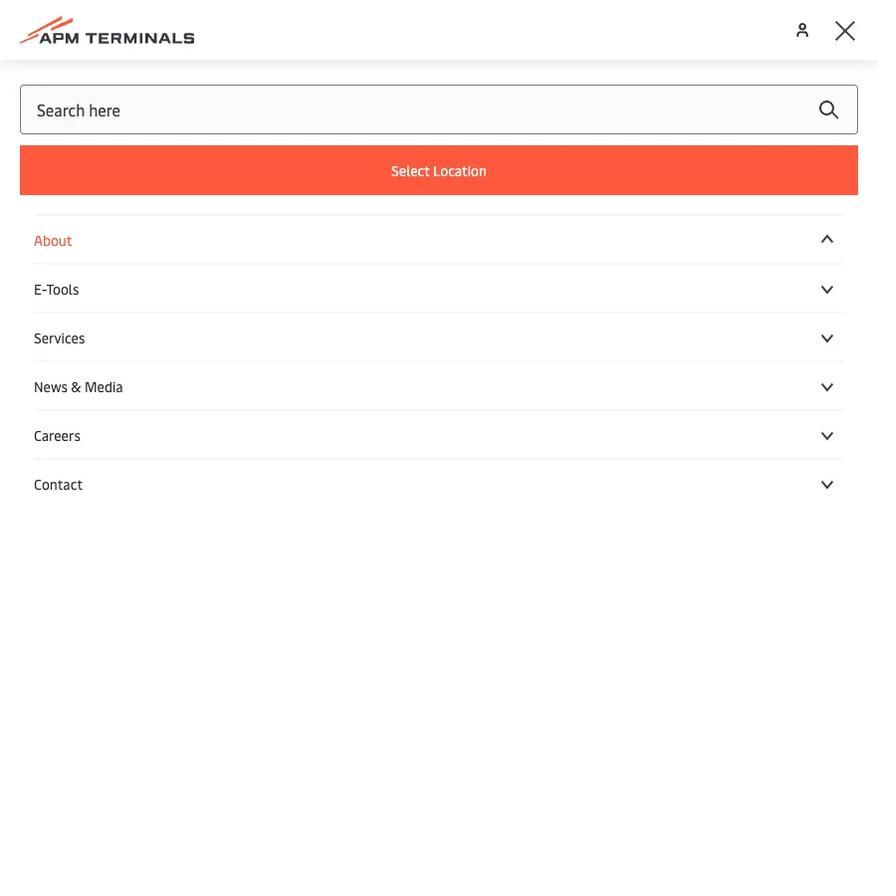 Task type: vqa. For each thing, say whether or not it's contained in the screenshot.
login / create account
no



Task type: locate. For each thing, give the bounding box(es) containing it.
global home link
[[47, 423, 128, 442]]

news & media
[[34, 377, 123, 395]]

services
[[34, 328, 85, 347]]

news
[[34, 377, 68, 395]]

select
[[391, 161, 430, 180]]

news & media button
[[34, 377, 845, 395]]

None submit
[[799, 85, 859, 134]]

contact
[[34, 474, 83, 493]]

about
[[34, 230, 72, 249]]

select location button
[[20, 145, 859, 195]]

global
[[47, 423, 87, 442]]

&
[[71, 377, 81, 395]]

select location
[[391, 161, 487, 180]]

< global home
[[37, 423, 128, 442]]

sales
[[597, 485, 731, 563]]

services button
[[34, 328, 845, 347]]



Task type: describe. For each thing, give the bounding box(es) containing it.
port-
[[174, 485, 305, 563]]

equipment
[[305, 485, 582, 563]]

used port-equipment sales
[[32, 485, 731, 563]]

location
[[433, 161, 487, 180]]

e-tools button
[[34, 279, 845, 298]]

e-
[[34, 279, 46, 298]]

tools
[[46, 279, 79, 298]]

used ship-to-shore (sts) cranes in north america image
[[0, 60, 879, 418]]

Global search search field
[[20, 85, 859, 134]]

careers
[[34, 425, 81, 444]]

<
[[37, 423, 44, 442]]

contact button
[[34, 474, 845, 493]]

home
[[91, 423, 128, 442]]

about button
[[34, 230, 845, 249]]

media
[[85, 377, 123, 395]]

e-tools
[[34, 279, 79, 298]]

careers button
[[34, 425, 845, 444]]

used
[[32, 485, 159, 563]]



